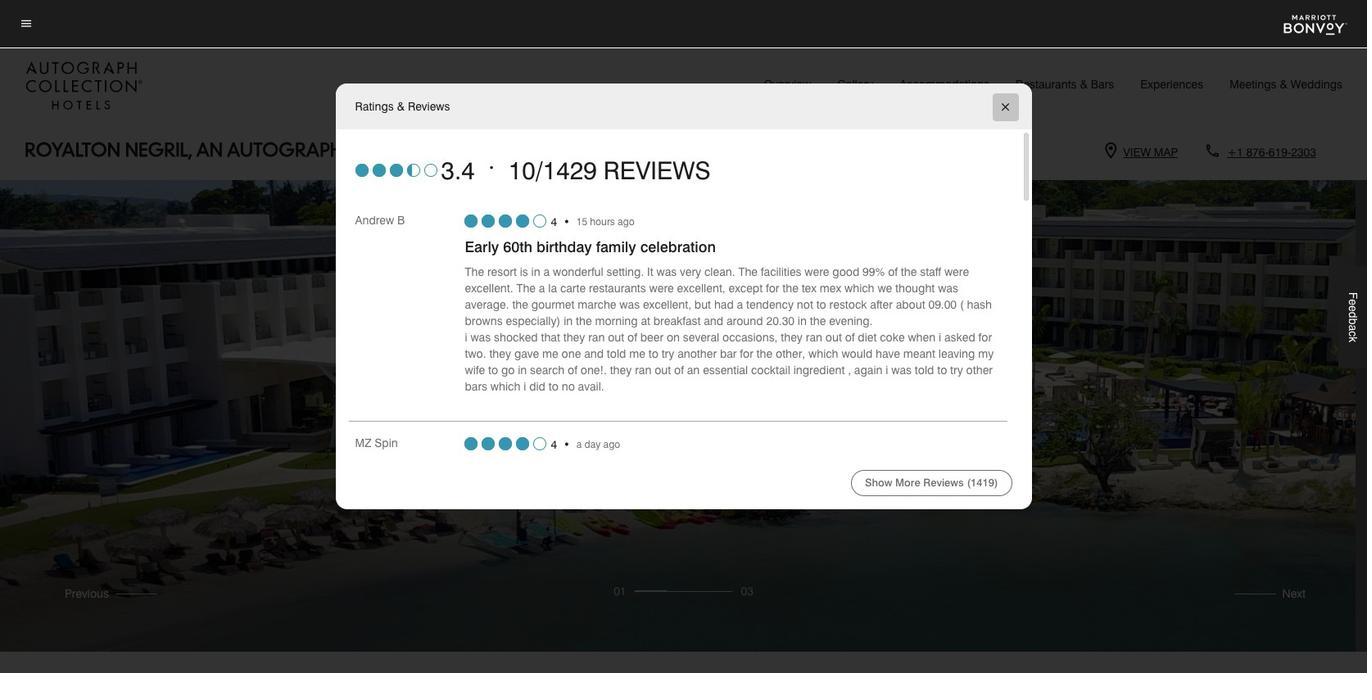 Task type: describe. For each thing, give the bounding box(es) containing it.
2303
[[1292, 145, 1317, 159]]

meetings & weddings
[[1230, 78, 1343, 91]]

meetings & weddings link
[[1230, 78, 1343, 91]]

breakfast
[[654, 315, 701, 328]]

accommodations
[[900, 78, 990, 91]]

on
[[667, 331, 680, 344]]

overview link
[[764, 78, 811, 102]]

show
[[865, 476, 893, 489]]

resort
[[488, 266, 517, 279]]

to down beer
[[649, 347, 659, 361]]

gave
[[515, 347, 539, 361]]

experiences
[[1141, 78, 1204, 91]]

tendency
[[747, 298, 794, 311]]

1 me from the left
[[543, 347, 559, 361]]

excellent.
[[465, 282, 513, 295]]

(
[[960, 298, 964, 311]]

tex
[[802, 282, 817, 295]]

was up 09.00 at the top right
[[938, 282, 959, 295]]

it
[[647, 266, 654, 279]]

of left 'an'
[[674, 364, 684, 377]]

10/1429
[[509, 156, 597, 185]]

in right is
[[532, 266, 541, 279]]

restaurants & bars link
[[1016, 78, 1115, 91]]

1 vertical spatial told
[[915, 364, 934, 377]]

they up one
[[564, 331, 585, 344]]

day
[[585, 438, 601, 450]]

several
[[683, 331, 720, 344]]

was down the have
[[892, 364, 912, 377]]

c
[[1347, 331, 1360, 337]]

(1419)
[[967, 476, 999, 489]]

except
[[729, 282, 763, 295]]

they up other, on the bottom of page
[[781, 331, 803, 344]]

in right go
[[518, 364, 527, 377]]

the up cocktail
[[757, 347, 773, 361]]

essential
[[703, 364, 748, 377]]

of left beer
[[628, 331, 637, 344]]

09.00
[[929, 298, 957, 311]]

the left tex
[[783, 282, 799, 295]]

0 vertical spatial for
[[766, 282, 780, 295]]

was right "it"
[[657, 266, 677, 279]]

a right had
[[737, 298, 743, 311]]

15
[[577, 215, 588, 227]]

show more reviews (1419) link
[[851, 470, 1012, 497]]

reviews for &
[[408, 100, 450, 113]]

location image
[[1106, 145, 1117, 160]]

more
[[896, 476, 921, 489]]

very
[[680, 266, 702, 279]]

mz spin
[[355, 437, 398, 450]]

view map
[[1124, 145, 1179, 159]]

0 horizontal spatial were
[[649, 282, 674, 295]]

01
[[614, 585, 626, 598]]

the resort is in a wonderful setting. it was very clean. the facilities were good 99% of the staff were excellent. the a la carte restaurants were excellent, except for the tex mex which we thought was average. the gourmet marche was excellent, but had a tendency not to restock after about 09.00 ( hash browns especially) in the morning at breakfast and around 20.30 in the evening. i was shocked that they ran out of beer on several occasions, they ran out of diet coke when i asked for two. they gave me one and told me to try another bar for the other, which would have meant leaving my wife to go in search of one!. they ran out of an essential cocktail ingredient , again i was told to try other bars which i did to no avail.
[[465, 266, 994, 393]]

2 horizontal spatial were
[[945, 266, 969, 279]]

0 vertical spatial try
[[662, 347, 675, 361]]

another
[[678, 347, 717, 361]]

shocked
[[494, 331, 538, 344]]

gallery
[[838, 78, 874, 91]]

not
[[797, 298, 814, 311]]

morning
[[595, 315, 638, 328]]

when
[[908, 331, 936, 344]]

& for weddings
[[1280, 78, 1288, 91]]

royalton negril, an autograph collection all-inclusive resort
[[25, 143, 661, 161]]

wife
[[465, 364, 485, 377]]

2 vertical spatial for
[[740, 347, 754, 361]]

after
[[871, 298, 893, 311]]

reviews for 10/1429
[[604, 156, 711, 185]]

& for bars
[[1080, 78, 1088, 91]]

dialog containing ·
[[0, 0, 1368, 674]]

in down gourmet
[[564, 315, 573, 328]]

celebration
[[641, 238, 716, 256]]

we
[[878, 282, 893, 295]]

early 60th birthday family celebration
[[465, 238, 716, 256]]

thought
[[896, 282, 935, 295]]

f e e d b a c k
[[1347, 292, 1360, 343]]

to right not on the top of page
[[817, 298, 827, 311]]

619-
[[1269, 145, 1292, 159]]

2 horizontal spatial for
[[979, 331, 992, 344]]

asked
[[945, 331, 976, 344]]

4 • 15 hours ago
[[551, 215, 643, 228]]

did
[[530, 380, 546, 393]]

coke
[[880, 331, 905, 344]]

0 horizontal spatial out
[[608, 331, 625, 344]]

one!.
[[581, 364, 607, 377]]

autograph collection unique hotels image
[[25, 61, 143, 110]]

marriott bonvoy image
[[1285, 13, 1348, 34]]

0 vertical spatial which
[[845, 282, 875, 295]]

negril,
[[125, 143, 192, 161]]

bar
[[720, 347, 737, 361]]

average.
[[465, 298, 509, 311]]

0 horizontal spatial told
[[607, 347, 626, 361]]

an
[[687, 364, 700, 377]]

1 element
[[614, 583, 626, 600]]

two.
[[465, 347, 486, 361]]

+1
[[1228, 145, 1244, 159]]

60th
[[503, 238, 533, 256]]

show more reviews (1419)
[[865, 476, 999, 489]]

1 horizontal spatial ran
[[635, 364, 652, 377]]

map
[[1155, 145, 1179, 159]]

restaurants & bars
[[1016, 78, 1115, 91]]

ratings & reviews
[[355, 100, 450, 113]]

about
[[896, 298, 926, 311]]

a inside button
[[1347, 325, 1360, 331]]

a left la
[[539, 282, 545, 295]]

experiences link
[[1141, 78, 1204, 91]]

the down marche
[[576, 315, 592, 328]]

but
[[695, 298, 711, 311]]

other,
[[776, 347, 806, 361]]

diet
[[858, 331, 877, 344]]

1 horizontal spatial were
[[805, 266, 830, 279]]

b
[[1347, 318, 1360, 325]]

f e e d b a c k button
[[1339, 266, 1368, 369]]

hash
[[967, 298, 992, 311]]



Task type: locate. For each thing, give the bounding box(es) containing it.
e up d
[[1347, 299, 1360, 306]]

out
[[608, 331, 625, 344], [826, 331, 842, 344], [655, 364, 671, 377]]

k
[[1347, 337, 1360, 343]]

facilities
[[761, 266, 802, 279]]

menu image
[[20, 16, 33, 32]]

4 left day
[[551, 438, 557, 451]]

reviews inside · 10/1429 reviews
[[604, 156, 711, 185]]

of
[[888, 266, 898, 279], [628, 331, 637, 344], [845, 331, 855, 344], [568, 364, 578, 377], [674, 364, 684, 377]]

1 horizontal spatial reviews
[[604, 156, 711, 185]]

bars
[[1091, 78, 1115, 91]]

2 me from the left
[[630, 347, 646, 361]]

have
[[876, 347, 901, 361]]

0 vertical spatial told
[[607, 347, 626, 361]]

1 horizontal spatial &
[[1080, 78, 1088, 91]]

no
[[562, 380, 575, 393]]

royalton
[[25, 143, 120, 161]]

collection
[[348, 143, 461, 161]]

2 4 from the top
[[551, 438, 557, 451]]

• left day
[[564, 438, 570, 451]]

ago inside 4 • 15 hours ago
[[618, 215, 635, 227]]

try down on
[[662, 347, 675, 361]]

at
[[641, 315, 651, 328]]

a up la
[[544, 266, 550, 279]]

•
[[564, 215, 570, 228], [564, 438, 570, 451]]

gallery link
[[838, 78, 874, 91]]

cocktail
[[751, 364, 791, 377]]

e
[[1347, 299, 1360, 306], [1347, 306, 1360, 312]]

andrew
[[355, 214, 394, 227]]

for up tendency on the right
[[766, 282, 780, 295]]

1 horizontal spatial out
[[655, 364, 671, 377]]

my
[[979, 347, 994, 361]]

2 horizontal spatial which
[[845, 282, 875, 295]]

reviews up collection
[[408, 100, 450, 113]]

1 horizontal spatial which
[[809, 347, 839, 361]]

ago right day
[[604, 438, 621, 450]]

out down the morning
[[608, 331, 625, 344]]

were
[[805, 266, 830, 279], [945, 266, 969, 279], [649, 282, 674, 295]]

the up excellent.
[[465, 266, 484, 279]]

in down not on the top of page
[[798, 315, 807, 328]]

+1 876-619-2303 link
[[1221, 144, 1317, 160]]

1 horizontal spatial told
[[915, 364, 934, 377]]

ago right hours
[[618, 215, 635, 227]]

previous button
[[61, 586, 157, 602], [61, 586, 157, 602]]

reviews for more
[[924, 476, 964, 489]]

is
[[520, 266, 528, 279]]

2 e from the top
[[1347, 306, 1360, 312]]

1 horizontal spatial try
[[951, 364, 964, 377]]

0 vertical spatial 4
[[551, 215, 557, 228]]

and
[[704, 315, 724, 328], [584, 347, 604, 361]]

2 vertical spatial reviews
[[924, 476, 964, 489]]

0 vertical spatial •
[[564, 215, 570, 228]]

& for reviews
[[397, 100, 405, 113]]

ago for mz spin
[[604, 438, 621, 450]]

to left go
[[488, 364, 498, 377]]

good
[[833, 266, 860, 279]]

e up b
[[1347, 306, 1360, 312]]

evening.
[[829, 315, 873, 328]]

the up thought
[[901, 266, 917, 279]]

out left 'an'
[[655, 364, 671, 377]]

the up especially)
[[512, 298, 528, 311]]

of down one
[[568, 364, 578, 377]]

dialog
[[0, 0, 1368, 674]]

3 element
[[741, 583, 754, 600]]

2 vertical spatial which
[[491, 380, 521, 393]]

meant
[[904, 347, 936, 361]]

ago inside "4 • a day ago"
[[604, 438, 621, 450]]

view map link
[[1117, 144, 1179, 160]]

which up ingredient
[[809, 347, 839, 361]]

they right one!.
[[610, 364, 632, 377]]

2 horizontal spatial reviews
[[924, 476, 964, 489]]

avail.
[[578, 380, 604, 393]]

the down not on the top of page
[[810, 315, 826, 328]]

4 for mz spin
[[551, 438, 557, 451]]

was down 'browns'
[[471, 331, 491, 344]]

restock
[[830, 298, 867, 311]]

to down leaving
[[938, 364, 948, 377]]

0 vertical spatial reviews
[[408, 100, 450, 113]]

out down the evening.
[[826, 331, 842, 344]]

weddings
[[1291, 78, 1343, 91]]

0 horizontal spatial ran
[[589, 331, 605, 344]]

0 horizontal spatial try
[[662, 347, 675, 361]]

andrew b
[[355, 214, 405, 227]]

restaurants
[[1016, 78, 1077, 91]]

0 horizontal spatial and
[[584, 347, 604, 361]]

clean.
[[705, 266, 736, 279]]

ago for andrew b
[[618, 215, 635, 227]]

1 e from the top
[[1347, 299, 1360, 306]]

wonderful
[[553, 266, 604, 279]]

bars
[[465, 380, 488, 393]]

1 • from the top
[[564, 215, 570, 228]]

leaving
[[939, 347, 975, 361]]

3.4
[[441, 156, 475, 185]]

were up tex
[[805, 266, 830, 279]]

• for mz spin
[[564, 438, 570, 451]]

a left day
[[577, 438, 582, 450]]

carte
[[560, 282, 586, 295]]

they up go
[[490, 347, 511, 361]]

was
[[657, 266, 677, 279], [938, 282, 959, 295], [620, 298, 640, 311], [471, 331, 491, 344], [892, 364, 912, 377]]

2 horizontal spatial out
[[826, 331, 842, 344]]

4 • a day ago
[[551, 438, 629, 451]]

&
[[1080, 78, 1088, 91], [1280, 78, 1288, 91], [397, 100, 405, 113]]

& inside dialog
[[397, 100, 405, 113]]

ran down beer
[[635, 364, 652, 377]]

mex
[[820, 282, 842, 295]]

99%
[[863, 266, 885, 279]]

the
[[901, 266, 917, 279], [783, 282, 799, 295], [512, 298, 528, 311], [576, 315, 592, 328], [810, 315, 826, 328], [757, 347, 773, 361]]

resort
[[594, 143, 661, 161]]

0 horizontal spatial me
[[543, 347, 559, 361]]

a inside "4 • a day ago"
[[577, 438, 582, 450]]

search
[[530, 364, 565, 377]]

which
[[845, 282, 875, 295], [809, 347, 839, 361], [491, 380, 521, 393]]

me down beer
[[630, 347, 646, 361]]

were down "it"
[[649, 282, 674, 295]]

& left bars
[[1080, 78, 1088, 91]]

were right staff
[[945, 266, 969, 279]]

1 horizontal spatial me
[[630, 347, 646, 361]]

,
[[848, 364, 851, 377]]

told down the meant
[[915, 364, 934, 377]]

go
[[501, 364, 515, 377]]

& right meetings
[[1280, 78, 1288, 91]]

1 vertical spatial and
[[584, 347, 604, 361]]

for down occasions, at the right
[[740, 347, 754, 361]]

0 horizontal spatial the
[[465, 266, 484, 279]]

which down go
[[491, 380, 521, 393]]

1 vertical spatial try
[[951, 364, 964, 377]]

of up we
[[888, 266, 898, 279]]

told down the morning
[[607, 347, 626, 361]]

1 vertical spatial excellent,
[[643, 298, 692, 311]]

i down the have
[[886, 364, 889, 377]]

4 up birthday
[[551, 215, 557, 228]]

0 vertical spatial and
[[704, 315, 724, 328]]

meetings
[[1230, 78, 1277, 91]]

an
[[196, 143, 223, 161]]

a
[[544, 266, 550, 279], [539, 282, 545, 295], [737, 298, 743, 311], [1347, 325, 1360, 331], [577, 438, 582, 450]]

browns
[[465, 315, 503, 328]]

i left did
[[524, 380, 526, 393]]

0 horizontal spatial reviews
[[408, 100, 450, 113]]

2 • from the top
[[564, 438, 570, 451]]

restaurants
[[589, 282, 646, 295]]

excellent, up 'breakfast'
[[643, 298, 692, 311]]

876-
[[1247, 145, 1269, 159]]

reviews up hours
[[604, 156, 711, 185]]

& right "ratings"
[[397, 100, 405, 113]]

reviews right more on the right bottom of page
[[924, 476, 964, 489]]

1 vertical spatial reviews
[[604, 156, 711, 185]]

autograph
[[227, 143, 343, 161]]

to left no
[[549, 380, 559, 393]]

for up my
[[979, 331, 992, 344]]

0 horizontal spatial for
[[740, 347, 754, 361]]

• left "15"
[[564, 215, 570, 228]]

try down leaving
[[951, 364, 964, 377]]

0 horizontal spatial which
[[491, 380, 521, 393]]

a up k
[[1347, 325, 1360, 331]]

the up except
[[739, 266, 758, 279]]

ran down the morning
[[589, 331, 605, 344]]

0 horizontal spatial &
[[397, 100, 405, 113]]

1 vertical spatial •
[[564, 438, 570, 451]]

03
[[741, 585, 754, 598]]

birthday
[[537, 238, 592, 256]]

• for andrew b
[[564, 215, 570, 228]]

1 4 from the top
[[551, 215, 557, 228]]

me down that
[[543, 347, 559, 361]]

1 vertical spatial 4
[[551, 438, 557, 451]]

1 vertical spatial ago
[[604, 438, 621, 450]]

beer
[[641, 331, 664, 344]]

i right when
[[939, 331, 942, 344]]

next
[[1283, 588, 1306, 601], [1283, 588, 1306, 601]]

phone image
[[1205, 145, 1221, 160]]

and up one!.
[[584, 347, 604, 361]]

0 vertical spatial ago
[[618, 215, 635, 227]]

4 for andrew b
[[551, 215, 557, 228]]

f
[[1347, 292, 1360, 299]]

2 horizontal spatial &
[[1280, 78, 1288, 91]]

and down had
[[704, 315, 724, 328]]

i up two.
[[465, 331, 468, 344]]

was down restaurants
[[620, 298, 640, 311]]

1 horizontal spatial for
[[766, 282, 780, 295]]

staff
[[920, 266, 942, 279]]

2 horizontal spatial ran
[[806, 331, 823, 344]]

the down is
[[517, 282, 536, 295]]

1 horizontal spatial the
[[517, 282, 536, 295]]

one
[[562, 347, 581, 361]]

excellent, up but at the right top
[[677, 282, 726, 295]]

which up restock at right top
[[845, 282, 875, 295]]

1 vertical spatial for
[[979, 331, 992, 344]]

they
[[564, 331, 585, 344], [781, 331, 803, 344], [490, 347, 511, 361], [610, 364, 632, 377]]

ran up ingredient
[[806, 331, 823, 344]]

spin
[[375, 437, 398, 450]]

2 horizontal spatial the
[[739, 266, 758, 279]]

0 vertical spatial excellent,
[[677, 282, 726, 295]]

setting.
[[607, 266, 644, 279]]

of down the evening.
[[845, 331, 855, 344]]

around
[[727, 315, 763, 328]]

1 horizontal spatial and
[[704, 315, 724, 328]]

other
[[967, 364, 993, 377]]

previous
[[65, 588, 109, 601], [65, 588, 109, 601]]

1 vertical spatial which
[[809, 347, 839, 361]]

ingredient
[[794, 364, 845, 377]]



Task type: vqa. For each thing, say whether or not it's contained in the screenshot.
Dubai Hotels
no



